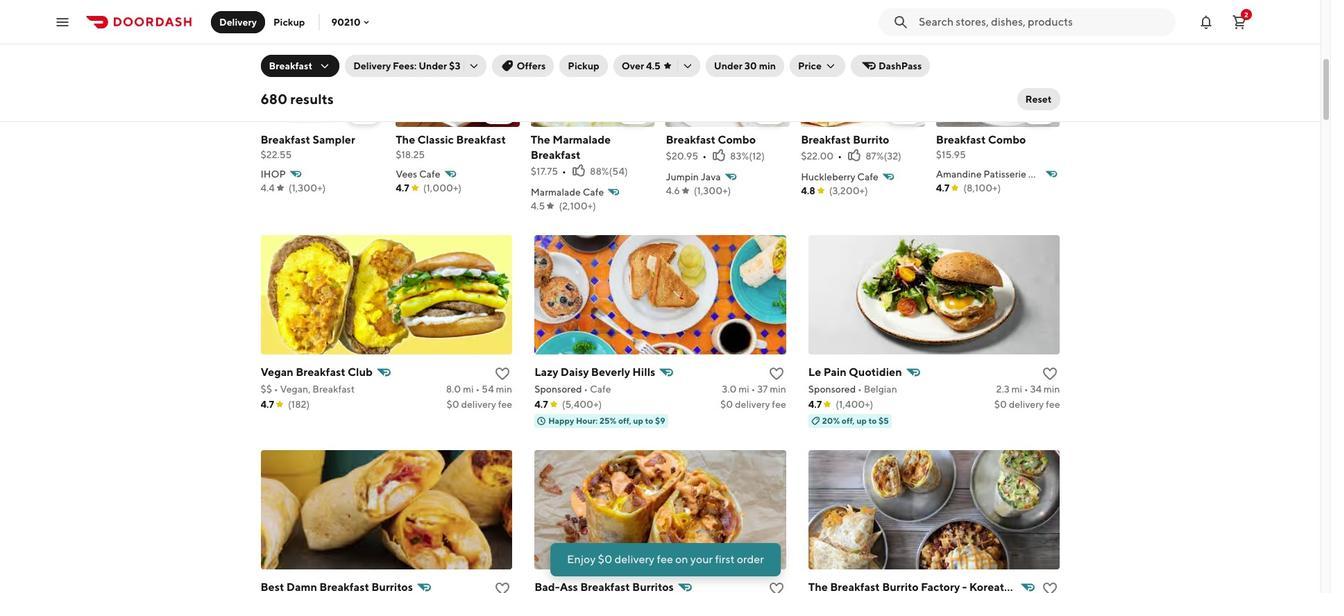 Task type: locate. For each thing, give the bounding box(es) containing it.
1 horizontal spatial under
[[714, 60, 743, 72]]

4.7 down lazy
[[535, 399, 548, 410]]

breakfast up the $15.95
[[936, 133, 986, 146]]

marmalade inside the marmalade breakfast
[[553, 133, 611, 146]]

$​0 down '2.3'
[[995, 399, 1007, 410]]

20%
[[823, 416, 840, 426]]

$3
[[449, 60, 461, 72]]

4.5 down marmalade cafe
[[531, 200, 545, 211]]

1 sponsored from the left
[[535, 384, 582, 395]]

off, right 20% at the right of the page
[[842, 416, 855, 426]]

$​0 delivery fee down 2.3 mi • 34 min
[[995, 399, 1060, 410]]

delivery inside button
[[219, 16, 257, 27]]

(3,200+)
[[829, 185, 868, 196]]

2 $​0 delivery fee from the left
[[721, 399, 786, 410]]

the marmalade breakfast
[[531, 133, 611, 162]]

results
[[290, 91, 334, 107]]

breakfast inside button
[[269, 60, 313, 72]]

1 horizontal spatial $​0
[[721, 399, 733, 410]]

pickup button up breakfast button
[[265, 11, 313, 33]]

2 the from the left
[[531, 133, 551, 146]]

$0
[[598, 553, 613, 566]]

cafe up the (1,000+)
[[419, 168, 441, 180]]

vegan,
[[280, 384, 311, 395]]

• down breakfast burrito
[[838, 150, 842, 162]]

mi for lazy daisy beverly hills
[[739, 384, 750, 395]]

0 vertical spatial marmalade
[[553, 133, 611, 146]]

amandine
[[936, 168, 982, 180]]

breakfast inside breakfast sampler $22.55
[[261, 133, 310, 146]]

(1,300+) for breakfast combo
[[694, 185, 731, 196]]

cafe right patisserie
[[1029, 168, 1050, 180]]

classic
[[418, 133, 454, 146]]

4.4
[[261, 182, 275, 193]]

3 mi from the left
[[1012, 384, 1023, 395]]

cafe up (3,200+)
[[858, 171, 879, 182]]

•
[[703, 150, 707, 162], [838, 150, 842, 162], [562, 166, 566, 177], [274, 384, 278, 395], [476, 384, 480, 395], [584, 384, 588, 395], [752, 384, 756, 395], [858, 384, 862, 395], [1025, 384, 1029, 395]]

under left $3
[[419, 60, 447, 72]]

mi right the 8.0
[[463, 384, 474, 395]]

1 horizontal spatial pickup button
[[560, 55, 608, 77]]

pain
[[824, 366, 847, 379]]

sponsored • belgian
[[809, 384, 898, 395]]

1 $​0 delivery fee from the left
[[447, 399, 512, 410]]

marmalade
[[553, 133, 611, 146], [531, 187, 581, 198]]

• right $17.75
[[562, 166, 566, 177]]

min right 54
[[496, 384, 512, 395]]

0 horizontal spatial $​0 delivery fee
[[447, 399, 512, 410]]

0 horizontal spatial (1,300+)
[[289, 182, 326, 193]]

• down breakfast combo
[[703, 150, 707, 162]]

vees cafe
[[396, 168, 441, 180]]

1 combo from the left
[[718, 133, 756, 146]]

to left $5
[[869, 416, 877, 426]]

fee down 8.0 mi • 54 min on the left of page
[[498, 399, 512, 410]]

add button
[[1022, 102, 1058, 124]]

680
[[261, 91, 288, 107]]

(1,300+) down java
[[694, 185, 731, 196]]

marmalade cafe
[[531, 187, 604, 198]]

2 mi from the left
[[739, 384, 750, 395]]

over 4.5 button
[[614, 55, 700, 77]]

1 horizontal spatial pickup
[[568, 60, 600, 72]]

up
[[633, 416, 644, 426], [857, 416, 867, 426]]

2 horizontal spatial $​0 delivery fee
[[995, 399, 1060, 410]]

min for vegan breakfast club
[[496, 384, 512, 395]]

1 horizontal spatial (1,300+)
[[694, 185, 731, 196]]

the
[[396, 133, 415, 146], [531, 133, 551, 146]]

the for the classic breakfast $18.25
[[396, 133, 415, 146]]

1 click to add this store to your saved list image from the top
[[494, 366, 511, 382]]

$​0 down 3.0
[[721, 399, 733, 410]]

(1,400+)
[[836, 399, 874, 410]]

pickup left over
[[568, 60, 600, 72]]

sponsored down lazy
[[535, 384, 582, 395]]

$​0 delivery fee down 3.0 mi • 37 min
[[721, 399, 786, 410]]

1 vertical spatial click to add this store to your saved list image
[[494, 581, 511, 594]]

(2,100+)
[[559, 200, 596, 211]]

breakfast button
[[261, 55, 340, 77]]

1 vertical spatial pickup
[[568, 60, 600, 72]]

$​0 for le pain quotidien
[[995, 399, 1007, 410]]

1 vertical spatial 4.5
[[531, 200, 545, 211]]

the up $17.75
[[531, 133, 551, 146]]

lazy daisy beverly hills
[[535, 366, 656, 379]]

2.3
[[997, 384, 1010, 395]]

the inside the marmalade breakfast
[[531, 133, 551, 146]]

34
[[1031, 384, 1042, 395]]

delivery down 3.0 mi • 37 min
[[735, 399, 770, 410]]

combo up patisserie
[[988, 133, 1026, 146]]

0 horizontal spatial sponsored
[[535, 384, 582, 395]]

combo up 83%(12)
[[718, 133, 756, 146]]

pickup
[[274, 16, 305, 27], [568, 60, 600, 72]]

add
[[1030, 107, 1049, 118]]

delivery for vegan breakfast club
[[461, 399, 496, 410]]

$$
[[261, 384, 272, 395]]

0 horizontal spatial pickup button
[[265, 11, 313, 33]]

$​0 for vegan breakfast club
[[447, 399, 459, 410]]

delivery fees: under $3
[[353, 60, 461, 72]]

1 horizontal spatial the
[[531, 133, 551, 146]]

delivery right $0
[[615, 553, 655, 566]]

2 sponsored from the left
[[809, 384, 856, 395]]

• for $$ • vegan, breakfast
[[274, 384, 278, 395]]

$​0 delivery fee
[[447, 399, 512, 410], [721, 399, 786, 410], [995, 399, 1060, 410]]

over
[[622, 60, 644, 72]]

fee down 2.3 mi • 34 min
[[1046, 399, 1060, 410]]

the inside the classic breakfast $18.25
[[396, 133, 415, 146]]

20% off, up to $5
[[823, 416, 889, 426]]

delivery
[[461, 399, 496, 410], [735, 399, 770, 410], [1009, 399, 1044, 410], [615, 553, 655, 566]]

1 $​0 from the left
[[447, 399, 459, 410]]

4.6
[[666, 185, 680, 196]]

0 horizontal spatial up
[[633, 416, 644, 426]]

up left $9 at bottom
[[633, 416, 644, 426]]

pickup button left over
[[560, 55, 608, 77]]

1 horizontal spatial to
[[869, 416, 877, 426]]

$​0 delivery fee for vegan breakfast club
[[447, 399, 512, 410]]

cafe up (2,100+)
[[583, 187, 604, 198]]

click to add this store to your saved list image
[[768, 366, 785, 382], [1042, 366, 1059, 382], [768, 581, 785, 594], [1042, 581, 1059, 594]]

sponsored
[[535, 384, 582, 395], [809, 384, 856, 395]]

0 vertical spatial pickup button
[[265, 11, 313, 33]]

dashpass button
[[851, 55, 930, 77]]

delivery
[[219, 16, 257, 27], [353, 60, 391, 72]]

1 off, from the left
[[619, 416, 632, 426]]

the up $18.25 on the left
[[396, 133, 415, 146]]

2 combo from the left
[[988, 133, 1026, 146]]

0 horizontal spatial 4.5
[[531, 200, 545, 211]]

click to add this store to your saved list image
[[494, 366, 511, 382], [494, 581, 511, 594]]

1 up from the left
[[633, 416, 644, 426]]

0 horizontal spatial to
[[645, 416, 654, 426]]

mi right 3.0
[[739, 384, 750, 395]]

up down (1,400+)
[[857, 416, 867, 426]]

fee down 3.0 mi • 37 min
[[772, 399, 786, 410]]

1 horizontal spatial $​0 delivery fee
[[721, 399, 786, 410]]

1 mi from the left
[[463, 384, 474, 395]]

marmalade up 88%(54)
[[553, 133, 611, 146]]

sponsored for daisy
[[535, 384, 582, 395]]

min right 30
[[759, 60, 776, 72]]

your
[[691, 553, 713, 566]]

jumpin java
[[666, 171, 721, 182]]

breakfast
[[269, 60, 313, 72], [261, 133, 310, 146], [456, 133, 506, 146], [666, 133, 716, 146], [801, 133, 851, 146], [936, 133, 986, 146], [531, 148, 581, 162], [296, 366, 346, 379], [313, 384, 355, 395]]

0 horizontal spatial under
[[419, 60, 447, 72]]

pickup up breakfast button
[[274, 16, 305, 27]]

mi right '2.3'
[[1012, 384, 1023, 395]]

(1,300+)
[[289, 182, 326, 193], [694, 185, 731, 196]]

vegan
[[261, 366, 294, 379]]

delivery down 8.0 mi • 54 min on the left of page
[[461, 399, 496, 410]]

min right 34
[[1044, 384, 1060, 395]]

• up (1,400+)
[[858, 384, 862, 395]]

0 vertical spatial 4.5
[[646, 60, 661, 72]]

3 $​0 delivery fee from the left
[[995, 399, 1060, 410]]

0 horizontal spatial off,
[[619, 416, 632, 426]]

1 horizontal spatial mi
[[739, 384, 750, 395]]

breakfast right classic
[[456, 133, 506, 146]]

$22.00
[[801, 150, 834, 162]]

min right 37 on the bottom of the page
[[770, 384, 786, 395]]

2 $​0 from the left
[[721, 399, 733, 410]]

1 horizontal spatial up
[[857, 416, 867, 426]]

breakfast up $22.55
[[261, 133, 310, 146]]

2 horizontal spatial $​0
[[995, 399, 1007, 410]]

2 off, from the left
[[842, 416, 855, 426]]

combo for breakfast combo $15.95
[[988, 133, 1026, 146]]

price
[[798, 60, 822, 72]]

breakfast up $17.75 •
[[531, 148, 581, 162]]

680 results
[[261, 91, 334, 107]]

1 horizontal spatial combo
[[988, 133, 1026, 146]]

4.7 for lazy daisy beverly hills
[[535, 399, 548, 410]]

under 30 min
[[714, 60, 776, 72]]

pickup button
[[265, 11, 313, 33], [560, 55, 608, 77]]

• for sponsored • belgian
[[858, 384, 862, 395]]

(1,300+) right 4.4
[[289, 182, 326, 193]]

breakfast combo
[[666, 133, 756, 146]]

4.8
[[801, 185, 816, 196]]

delivery button
[[211, 11, 265, 33]]

0 horizontal spatial combo
[[718, 133, 756, 146]]

1 horizontal spatial delivery
[[353, 60, 391, 72]]

cafe for breakfast burrito
[[858, 171, 879, 182]]

$​0 delivery fee down 8.0 mi • 54 min on the left of page
[[447, 399, 512, 410]]

• right $$
[[274, 384, 278, 395]]

breakfast up $$ • vegan, breakfast
[[296, 366, 346, 379]]

combo inside breakfast combo $15.95
[[988, 133, 1026, 146]]

1 horizontal spatial off,
[[842, 416, 855, 426]]

off, right 25%
[[619, 416, 632, 426]]

huckleberry
[[801, 171, 856, 182]]

0 vertical spatial delivery
[[219, 16, 257, 27]]

1 to from the left
[[645, 416, 654, 426]]

fee for lazy daisy beverly hills
[[772, 399, 786, 410]]

0 horizontal spatial the
[[396, 133, 415, 146]]

0 horizontal spatial pickup
[[274, 16, 305, 27]]

4.5
[[646, 60, 661, 72], [531, 200, 545, 211]]

• up the (5,400+)
[[584, 384, 588, 395]]

1 horizontal spatial sponsored
[[809, 384, 856, 395]]

under 30 min button
[[706, 55, 785, 77]]

delivery for delivery fees: under $3
[[353, 60, 391, 72]]

sponsored down pain
[[809, 384, 856, 395]]

0 vertical spatial click to add this store to your saved list image
[[494, 366, 511, 382]]

1 horizontal spatial 4.5
[[646, 60, 661, 72]]

sampler
[[313, 133, 355, 146]]

0 horizontal spatial $​0
[[447, 399, 459, 410]]

fee for le pain quotidien
[[1046, 399, 1060, 410]]

on
[[675, 553, 688, 566]]

under left 30
[[714, 60, 743, 72]]

8.0
[[446, 384, 461, 395]]

$​0 delivery fee for lazy daisy beverly hills
[[721, 399, 786, 410]]

breakfast up 680 results
[[269, 60, 313, 72]]

$​0 down the 8.0
[[447, 399, 459, 410]]

0 horizontal spatial mi
[[463, 384, 474, 395]]

cafe
[[419, 168, 441, 180], [1029, 168, 1050, 180], [858, 171, 879, 182], [583, 187, 604, 198], [590, 384, 611, 395]]

fee
[[498, 399, 512, 410], [772, 399, 786, 410], [1046, 399, 1060, 410], [657, 553, 673, 566]]

37
[[758, 384, 768, 395]]

$​0 for lazy daisy beverly hills
[[721, 399, 733, 410]]

0 horizontal spatial delivery
[[219, 16, 257, 27]]

1 vertical spatial pickup button
[[560, 55, 608, 77]]

1 vertical spatial delivery
[[353, 60, 391, 72]]

happy hour: 25% off, up to $9
[[549, 416, 666, 426]]

marmalade down $17.75 •
[[531, 187, 581, 198]]

first
[[715, 553, 735, 566]]

3 $​0 from the left
[[995, 399, 1007, 410]]

4.7 down $$
[[261, 399, 274, 410]]

1 the from the left
[[396, 133, 415, 146]]

club
[[348, 366, 373, 379]]

2 horizontal spatial mi
[[1012, 384, 1023, 395]]

delivery down 2.3 mi • 34 min
[[1009, 399, 1044, 410]]

4.7 down le
[[809, 399, 822, 410]]

4.5 right over
[[646, 60, 661, 72]]

to left $9 at bottom
[[645, 416, 654, 426]]

2 under from the left
[[714, 60, 743, 72]]

cafe for the classic breakfast
[[419, 168, 441, 180]]



Task type: describe. For each thing, give the bounding box(es) containing it.
price button
[[790, 55, 846, 77]]

reset button
[[1017, 88, 1060, 110]]

(182)
[[288, 399, 310, 410]]

• left 34
[[1025, 384, 1029, 395]]

90210 button
[[331, 16, 372, 27]]

2 up from the left
[[857, 416, 867, 426]]

• for $17.75 •
[[562, 166, 566, 177]]

2 button
[[1226, 8, 1254, 36]]

breakfast burrito
[[801, 133, 890, 146]]

8.0 mi • 54 min
[[446, 384, 512, 395]]

$9
[[655, 416, 666, 426]]

under inside button
[[714, 60, 743, 72]]

ihop
[[261, 168, 286, 180]]

fees:
[[393, 60, 417, 72]]

fee for vegan breakfast club
[[498, 399, 512, 410]]

$15.95
[[936, 149, 966, 160]]

(8,100+)
[[964, 182, 1001, 193]]

2.3 mi • 34 min
[[997, 384, 1060, 395]]

delivery for le pain quotidien
[[1009, 399, 1044, 410]]

4.7 for le pain quotidien
[[809, 399, 822, 410]]

hour:
[[576, 416, 598, 426]]

1 under from the left
[[419, 60, 447, 72]]

dashpass
[[879, 60, 922, 72]]

3.0 mi • 37 min
[[722, 384, 786, 395]]

1 vertical spatial marmalade
[[531, 187, 581, 198]]

$17.75 •
[[531, 166, 566, 177]]

cafe down lazy daisy beverly hills
[[590, 384, 611, 395]]

• for sponsored • cafe
[[584, 384, 588, 395]]

beverly
[[591, 366, 630, 379]]

$20.95 •
[[666, 150, 707, 162]]

daisy
[[561, 366, 589, 379]]

breakfast inside breakfast combo $15.95
[[936, 133, 986, 146]]

$​0 delivery fee for le pain quotidien
[[995, 399, 1060, 410]]

(1,300+) for breakfast sampler
[[289, 182, 326, 193]]

• left 54
[[476, 384, 480, 395]]

the classic breakfast $18.25
[[396, 133, 506, 160]]

amandine patisserie cafe
[[936, 168, 1050, 180]]

le
[[809, 366, 822, 379]]

$20.95
[[666, 150, 699, 162]]

mi for le pain quotidien
[[1012, 384, 1023, 395]]

2 to from the left
[[869, 416, 877, 426]]

54
[[482, 384, 494, 395]]

4.5 inside button
[[646, 60, 661, 72]]

90210
[[331, 16, 361, 27]]

30
[[745, 60, 757, 72]]

vees
[[396, 168, 417, 180]]

notification bell image
[[1198, 14, 1215, 30]]

breakfast inside the classic breakfast $18.25
[[456, 133, 506, 146]]

breakfast sampler $22.55
[[261, 133, 355, 160]]

java
[[701, 171, 721, 182]]

sponsored • cafe
[[535, 384, 611, 395]]

fee left on
[[657, 553, 673, 566]]

mi for vegan breakfast club
[[463, 384, 474, 395]]

breakfast up $20.95 •
[[666, 133, 716, 146]]

quotidien
[[849, 366, 902, 379]]

88%(54)
[[590, 166, 628, 177]]

lazy
[[535, 366, 558, 379]]

0 vertical spatial pickup
[[274, 16, 305, 27]]

3 items, open order cart image
[[1232, 14, 1248, 30]]

(1,000+)
[[423, 182, 462, 193]]

open menu image
[[54, 14, 71, 30]]

$18.25
[[396, 149, 425, 160]]

huckleberry cafe
[[801, 171, 879, 182]]

$$ • vegan, breakfast
[[261, 384, 355, 395]]

belgian
[[864, 384, 898, 395]]

enjoy
[[567, 553, 596, 566]]

breakfast down vegan breakfast club
[[313, 384, 355, 395]]

• left 37 on the bottom of the page
[[752, 384, 756, 395]]

$22.00 •
[[801, 150, 842, 162]]

vegan breakfast club
[[261, 366, 373, 379]]

order
[[737, 553, 764, 566]]

cafe for the marmalade breakfast
[[583, 187, 604, 198]]

enjoy $0 delivery fee on your first order
[[567, 553, 764, 566]]

min for le pain quotidien
[[1044, 384, 1060, 395]]

$5
[[879, 416, 889, 426]]

2 click to add this store to your saved list image from the top
[[494, 581, 511, 594]]

happy
[[549, 416, 574, 426]]

2
[[1245, 10, 1249, 18]]

4.7 for vegan breakfast club
[[261, 399, 274, 410]]

jumpin
[[666, 171, 699, 182]]

combo for breakfast combo
[[718, 133, 756, 146]]

(5,400+)
[[562, 399, 602, 410]]

offers button
[[492, 55, 554, 77]]

3.0
[[722, 384, 737, 395]]

min inside button
[[759, 60, 776, 72]]

breakfast combo $15.95
[[936, 133, 1026, 160]]

patisserie
[[984, 168, 1027, 180]]

Store search: begin typing to search for stores available on DoorDash text field
[[919, 14, 1168, 30]]

le pain quotidien
[[809, 366, 902, 379]]

87%(32)
[[866, 150, 902, 162]]

hills
[[633, 366, 656, 379]]

min for lazy daisy beverly hills
[[770, 384, 786, 395]]

$17.75
[[531, 166, 558, 177]]

breakfast up '$22.00 •' in the right of the page
[[801, 133, 851, 146]]

4.7 down the vees
[[396, 182, 409, 193]]

over 4.5
[[622, 60, 661, 72]]

offers
[[517, 60, 546, 72]]

• for $22.00 •
[[838, 150, 842, 162]]

burrito
[[853, 133, 890, 146]]

delivery for lazy daisy beverly hills
[[735, 399, 770, 410]]

• for $20.95 •
[[703, 150, 707, 162]]

delivery for delivery
[[219, 16, 257, 27]]

83%(12)
[[730, 150, 765, 162]]

the for the marmalade breakfast
[[531, 133, 551, 146]]

breakfast inside the marmalade breakfast
[[531, 148, 581, 162]]

4.7 down amandine
[[936, 182, 950, 193]]

$22.55
[[261, 149, 292, 160]]

sponsored for pain
[[809, 384, 856, 395]]

reset
[[1026, 94, 1052, 105]]



Task type: vqa. For each thing, say whether or not it's contained in the screenshot.
Demand's All
no



